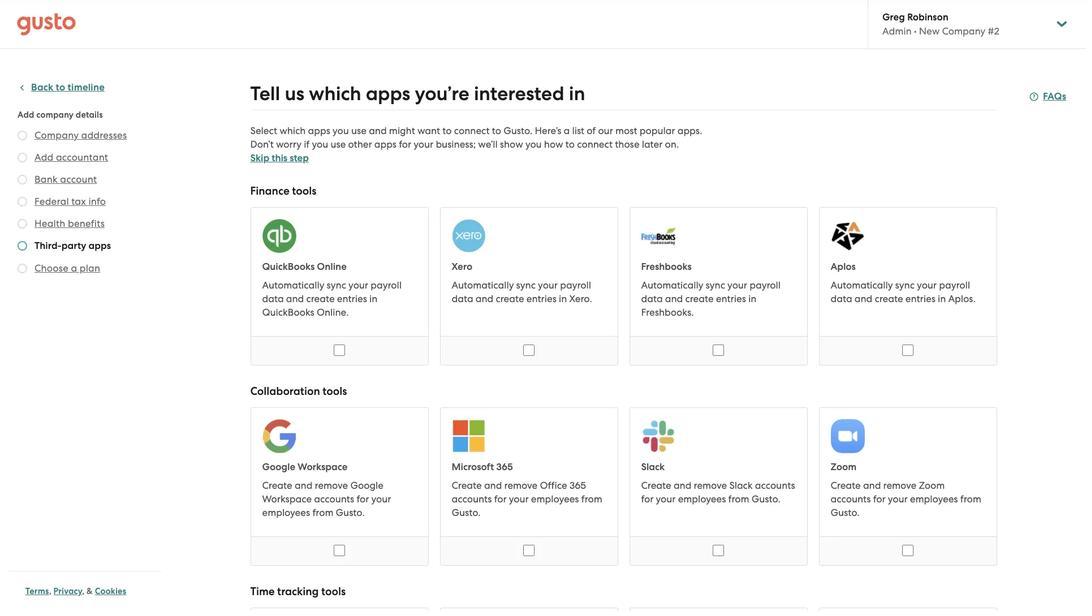 Task type: locate. For each thing, give the bounding box(es) containing it.
zoom
[[831, 461, 857, 473], [919, 480, 945, 491]]

remove inside create and remove office 365 accounts for your employees from gusto.
[[504, 480, 538, 491]]

create inside automatically sync your payroll data and create entries in xero.
[[496, 293, 524, 304]]

quickbooks online
[[262, 261, 347, 273]]

gusto. inside create and remove office 365 accounts for your employees from gusto.
[[452, 507, 481, 518]]

0 horizontal spatial company
[[35, 130, 79, 141]]

automatically for quickbooks online
[[262, 279, 324, 291]]

add up bank
[[35, 152, 53, 163]]

quickbooks down 'quickbooks online' image
[[262, 261, 315, 273]]

automatically down quickbooks online
[[262, 279, 324, 291]]

0 vertical spatial connect
[[454, 125, 490, 136]]

remove inside "create and remove google workspace accounts for your employees from gusto."
[[315, 480, 348, 491]]

automatically down xero at top
[[452, 279, 514, 291]]

check image left bank
[[18, 175, 27, 184]]

4 create from the left
[[875, 293, 903, 304]]

data inside 'automatically sync your payroll data and create entries in quickbooks online.'
[[262, 293, 284, 304]]

remove inside create and remove slack accounts for your employees from gusto.
[[694, 480, 727, 491]]

xero
[[452, 261, 472, 273]]

1 vertical spatial check image
[[18, 175, 27, 184]]

1 entries from the left
[[337, 293, 367, 304]]

365 right office
[[570, 480, 586, 491]]

addresses
[[81, 130, 127, 141]]

•
[[914, 25, 917, 37]]

employees inside create and remove zoom accounts for your employees from gusto.
[[910, 493, 958, 505]]

sync inside automatically sync your payroll data and create entries in xero.
[[516, 279, 536, 291]]

add left company
[[18, 110, 34, 120]]

create for microsoft 365
[[452, 480, 482, 491]]

payroll for xero
[[560, 279, 591, 291]]

1 create from the left
[[262, 480, 292, 491]]

none button containing slack
[[629, 407, 808, 566]]

company down company
[[35, 130, 79, 141]]

skip this step button
[[250, 152, 309, 165]]

1 vertical spatial use
[[331, 139, 346, 150]]

0 vertical spatial check image
[[18, 153, 27, 162]]

automatically for xero
[[452, 279, 514, 291]]

entries inside automatically sync your payroll data and create entries in freshbooks.
[[716, 293, 746, 304]]

entries for quickbooks online
[[337, 293, 367, 304]]

2 vertical spatial check image
[[18, 241, 27, 251]]

company inside greg robinson admin • new company #2
[[942, 25, 986, 37]]

entries
[[337, 293, 367, 304], [527, 293, 557, 304], [716, 293, 746, 304], [906, 293, 936, 304]]

1 check image from the top
[[18, 153, 27, 162]]

check image for bank
[[18, 175, 27, 184]]

none button containing aplos
[[819, 207, 997, 365]]

1 horizontal spatial company
[[942, 25, 986, 37]]

tax
[[71, 196, 86, 207]]

1 automatically from the left
[[262, 279, 324, 291]]

0 horizontal spatial which
[[280, 125, 306, 136]]

in inside automatically sync your payroll data and create entries in xero.
[[559, 293, 567, 304]]

0 horizontal spatial google
[[262, 461, 295, 473]]

, left privacy
[[49, 586, 51, 596]]

employees
[[531, 493, 579, 505], [678, 493, 726, 505], [910, 493, 958, 505], [262, 507, 310, 518]]

sync inside 'automatically sync your payroll data and create entries in quickbooks online.'
[[327, 279, 346, 291]]

sync inside automatically sync your payroll data and create entries in freshbooks.
[[706, 279, 725, 291]]

payroll inside 'automatically sync your payroll data and create entries in quickbooks online.'
[[371, 279, 402, 291]]

freshbooks.
[[641, 307, 694, 318]]

greg robinson admin • new company #2
[[883, 11, 1000, 37]]

create inside the automatically sync your payroll data and create entries in aplos.
[[875, 293, 903, 304]]

payroll inside automatically sync your payroll data and create entries in xero.
[[560, 279, 591, 291]]

of
[[587, 125, 596, 136]]

&
[[87, 586, 93, 596]]

check image
[[18, 153, 27, 162], [18, 175, 27, 184], [18, 241, 27, 251]]

connect up we'll
[[454, 125, 490, 136]]

to up business;
[[443, 125, 452, 136]]

workspace inside "create and remove google workspace accounts for your employees from gusto."
[[262, 493, 312, 505]]

check image left health
[[18, 219, 27, 229]]

online.
[[317, 307, 349, 318]]

sync for aplos
[[895, 279, 915, 291]]

3 remove from the left
[[694, 480, 727, 491]]

data inside automatically sync your payroll data and create entries in xero.
[[452, 293, 473, 304]]

entries inside automatically sync your payroll data and create entries in xero.
[[527, 293, 557, 304]]

0 horizontal spatial you
[[312, 139, 328, 150]]

a left plan on the left
[[71, 263, 77, 274]]

1 vertical spatial slack
[[729, 480, 753, 491]]

automatically inside the automatically sync your payroll data and create entries in aplos.
[[831, 279, 893, 291]]

create inside create and remove office 365 accounts for your employees from gusto.
[[452, 480, 482, 491]]

your inside 'automatically sync your payroll data and create entries in quickbooks online.'
[[349, 279, 368, 291]]

which right us
[[309, 82, 361, 105]]

2 check image from the top
[[18, 197, 27, 207]]

you right if in the top left of the page
[[312, 139, 328, 150]]

automatically
[[262, 279, 324, 291], [452, 279, 514, 291], [641, 279, 703, 291], [831, 279, 893, 291]]

data up "freshbooks."
[[641, 293, 663, 304]]

0 horizontal spatial a
[[71, 263, 77, 274]]

most
[[616, 125, 637, 136]]

2 entries from the left
[[527, 293, 557, 304]]

4 create from the left
[[831, 480, 861, 491]]

connect down of
[[577, 139, 613, 150]]

company addresses
[[35, 130, 127, 141]]

check image for company
[[18, 131, 27, 140]]

1 vertical spatial add
[[35, 152, 53, 163]]

create inside automatically sync your payroll data and create entries in freshbooks.
[[685, 293, 714, 304]]

aplos.
[[948, 293, 976, 304]]

create and remove google workspace accounts for your employees from gusto.
[[262, 480, 391, 518]]

2 vertical spatial tools
[[321, 585, 346, 598]]

xero.
[[569, 293, 592, 304]]

automatically inside automatically sync your payroll data and create entries in freshbooks.
[[641, 279, 703, 291]]

automatically inside automatically sync your payroll data and create entries in xero.
[[452, 279, 514, 291]]

freshbooks image
[[641, 219, 675, 253]]

2 , from the left
[[82, 586, 85, 596]]

automatically sync your payroll data and create entries in aplos.
[[831, 279, 976, 304]]

tools down step
[[292, 184, 316, 197]]

3 entries from the left
[[716, 293, 746, 304]]

cookies button
[[95, 584, 126, 598]]

you down here's
[[526, 139, 542, 150]]

to right back
[[56, 81, 65, 93]]

1 horizontal spatial a
[[564, 125, 570, 136]]

you
[[333, 125, 349, 136], [312, 139, 328, 150], [526, 139, 542, 150]]

0 vertical spatial zoom
[[831, 461, 857, 473]]

data down quickbooks online
[[262, 293, 284, 304]]

1 vertical spatial a
[[71, 263, 77, 274]]

2 horizontal spatial you
[[526, 139, 542, 150]]

your inside create and remove office 365 accounts for your employees from gusto.
[[509, 493, 529, 505]]

2 create from the left
[[452, 480, 482, 491]]

add accountant button
[[35, 150, 108, 164]]

4 data from the left
[[831, 293, 852, 304]]

2 check image from the top
[[18, 175, 27, 184]]

1 vertical spatial workspace
[[262, 493, 312, 505]]

0 vertical spatial slack
[[641, 461, 665, 473]]

entries inside the automatically sync your payroll data and create entries in aplos.
[[906, 293, 936, 304]]

3 create from the left
[[641, 480, 671, 491]]

timeline
[[68, 81, 105, 93]]

create inside create and remove slack accounts for your employees from gusto.
[[641, 480, 671, 491]]

0 vertical spatial a
[[564, 125, 570, 136]]

1 horizontal spatial 365
[[570, 480, 586, 491]]

entries inside 'automatically sync your payroll data and create entries in quickbooks online.'
[[337, 293, 367, 304]]

choose a plan
[[35, 263, 100, 274]]

from
[[581, 493, 602, 505], [728, 493, 749, 505], [961, 493, 981, 505], [313, 507, 333, 518]]

a inside select which apps you use and might want to connect to gusto. here's a list of our most popular apps. don't worry if you use other apps for your business; we'll show you how to connect those later on.
[[564, 125, 570, 136]]

workspace
[[298, 461, 348, 473], [262, 493, 312, 505]]

want
[[417, 125, 440, 136]]

1 horizontal spatial ,
[[82, 586, 85, 596]]

sync for xero
[[516, 279, 536, 291]]

0 vertical spatial which
[[309, 82, 361, 105]]

1 remove from the left
[[315, 480, 348, 491]]

1 vertical spatial which
[[280, 125, 306, 136]]

to down list
[[566, 139, 575, 150]]

365 inside create and remove office 365 accounts for your employees from gusto.
[[570, 480, 586, 491]]

3 check image from the top
[[18, 219, 27, 229]]

0 vertical spatial use
[[351, 125, 367, 136]]

add inside button
[[35, 152, 53, 163]]

1 quickbooks from the top
[[262, 261, 315, 273]]

create down zoom image
[[831, 480, 861, 491]]

gusto.
[[504, 125, 533, 136], [752, 493, 781, 505], [336, 507, 365, 518], [452, 507, 481, 518], [831, 507, 860, 518]]

new
[[919, 25, 940, 37]]

plan
[[80, 263, 100, 274]]

which up the worry
[[280, 125, 306, 136]]

from inside create and remove slack accounts for your employees from gusto.
[[728, 493, 749, 505]]

employees inside create and remove slack accounts for your employees from gusto.
[[678, 493, 726, 505]]

bank
[[35, 174, 58, 185]]

2 automatically from the left
[[452, 279, 514, 291]]

automatically sync your payroll data and create entries in xero.
[[452, 279, 592, 304]]

0 vertical spatial workspace
[[298, 461, 348, 473]]

create and remove office 365 accounts for your employees from gusto.
[[452, 480, 602, 518]]

for inside create and remove zoom accounts for your employees from gusto.
[[873, 493, 886, 505]]

automatically down aplos
[[831, 279, 893, 291]]

remove for slack
[[694, 480, 727, 491]]

3 automatically from the left
[[641, 279, 703, 291]]

none button containing google workspace
[[250, 407, 429, 566]]

don't
[[250, 139, 274, 150]]

company addresses button
[[35, 128, 127, 142]]

1 data from the left
[[262, 293, 284, 304]]

workspace down google workspace
[[262, 493, 312, 505]]

privacy
[[53, 586, 82, 596]]

payroll for freshbooks
[[750, 279, 781, 291]]

1 horizontal spatial google
[[350, 480, 384, 491]]

add
[[18, 110, 34, 120], [35, 152, 53, 163]]

3 create from the left
[[685, 293, 714, 304]]

365 right microsoft
[[496, 461, 513, 473]]

gusto. inside create and remove zoom accounts for your employees from gusto.
[[831, 507, 860, 518]]

check image left federal
[[18, 197, 27, 207]]

create down slack image on the bottom of page
[[641, 480, 671, 491]]

1 vertical spatial zoom
[[919, 480, 945, 491]]

workspace up "create and remove google workspace accounts for your employees from gusto."
[[298, 461, 348, 473]]

1 create from the left
[[306, 293, 335, 304]]

none button containing zoom
[[819, 407, 997, 566]]

and
[[369, 125, 387, 136], [286, 293, 304, 304], [476, 293, 494, 304], [665, 293, 683, 304], [855, 293, 873, 304], [295, 480, 313, 491], [484, 480, 502, 491], [674, 480, 692, 491], [863, 480, 881, 491]]

4 remove from the left
[[883, 480, 917, 491]]

check image down add company details
[[18, 131, 27, 140]]

create inside "create and remove google workspace accounts for your employees from gusto."
[[262, 480, 292, 491]]

might
[[389, 125, 415, 136]]

none button containing quickbooks online
[[250, 207, 429, 365]]

google
[[262, 461, 295, 473], [350, 480, 384, 491]]

check image for federal
[[18, 197, 27, 207]]

company
[[942, 25, 986, 37], [35, 130, 79, 141]]

none button xero
[[440, 207, 618, 365]]

data for freshbooks
[[641, 293, 663, 304]]

3 sync from the left
[[706, 279, 725, 291]]

and inside create and remove zoom accounts for your employees from gusto.
[[863, 480, 881, 491]]

gusto. inside "create and remove google workspace accounts for your employees from gusto."
[[336, 507, 365, 518]]

in inside the automatically sync your payroll data and create entries in aplos.
[[938, 293, 946, 304]]

data inside automatically sync your payroll data and create entries in freshbooks.
[[641, 293, 663, 304]]

2 payroll from the left
[[560, 279, 591, 291]]

health
[[35, 218, 65, 229]]

us
[[285, 82, 304, 105]]

your inside create and remove zoom accounts for your employees from gusto.
[[888, 493, 908, 505]]

3 data from the left
[[641, 293, 663, 304]]

3 payroll from the left
[[750, 279, 781, 291]]

4 automatically from the left
[[831, 279, 893, 291]]

aplos
[[831, 261, 856, 273]]

bank account
[[35, 174, 97, 185]]

2 data from the left
[[452, 293, 473, 304]]

tools right tracking
[[321, 585, 346, 598]]

remove inside create and remove zoom accounts for your employees from gusto.
[[883, 480, 917, 491]]

automatically sync your payroll data and create entries in quickbooks online.
[[262, 279, 402, 318]]

use
[[351, 125, 367, 136], [331, 139, 346, 150]]

1 horizontal spatial connect
[[577, 139, 613, 150]]

1 vertical spatial quickbooks
[[262, 307, 314, 318]]

from inside create and remove zoom accounts for your employees from gusto.
[[961, 493, 981, 505]]

data inside the automatically sync your payroll data and create entries in aplos.
[[831, 293, 852, 304]]

tools for collaboration tools
[[323, 385, 347, 398]]

and inside create and remove office 365 accounts for your employees from gusto.
[[484, 480, 502, 491]]

1 payroll from the left
[[371, 279, 402, 291]]

2 remove from the left
[[504, 480, 538, 491]]

1 sync from the left
[[327, 279, 346, 291]]

None checkbox
[[902, 345, 914, 356], [523, 545, 535, 556], [713, 545, 724, 556], [902, 345, 914, 356], [523, 545, 535, 556], [713, 545, 724, 556]]

0 vertical spatial company
[[942, 25, 986, 37]]

2 sync from the left
[[516, 279, 536, 291]]

entries for aplos
[[906, 293, 936, 304]]

none button 'quickbooks online'
[[250, 207, 429, 365]]

automatically down freshbooks
[[641, 279, 703, 291]]

quickbooks inside 'automatically sync your payroll data and create entries in quickbooks online.'
[[262, 307, 314, 318]]

employees inside create and remove office 365 accounts for your employees from gusto.
[[531, 493, 579, 505]]

gusto. inside select which apps you use and might want to connect to gusto. here's a list of our most popular apps. don't worry if you use other apps for your business; we'll show you how to connect those later on.
[[504, 125, 533, 136]]

use left other in the top of the page
[[331, 139, 346, 150]]

4 entries from the left
[[906, 293, 936, 304]]

check image left third-
[[18, 241, 27, 251]]

employees inside "create and remove google workspace accounts for your employees from gusto."
[[262, 507, 310, 518]]

those
[[615, 139, 640, 150]]

1 horizontal spatial zoom
[[919, 480, 945, 491]]

apps up plan on the left
[[89, 240, 111, 252]]

third-party apps
[[35, 240, 111, 252]]

payroll inside automatically sync your payroll data and create entries in freshbooks.
[[750, 279, 781, 291]]

1 horizontal spatial slack
[[729, 480, 753, 491]]

gusto. inside create and remove slack accounts for your employees from gusto.
[[752, 493, 781, 505]]

and inside select which apps you use and might want to connect to gusto. here's a list of our most popular apps. don't worry if you use other apps for your business; we'll show you how to connect those later on.
[[369, 125, 387, 136]]

which
[[309, 82, 361, 105], [280, 125, 306, 136]]

1 horizontal spatial add
[[35, 152, 53, 163]]

1 vertical spatial tools
[[323, 385, 347, 398]]

1 horizontal spatial use
[[351, 125, 367, 136]]

create down microsoft
[[452, 480, 482, 491]]

in
[[569, 82, 585, 105], [369, 293, 378, 304], [559, 293, 567, 304], [748, 293, 757, 304], [938, 293, 946, 304]]

2 create from the left
[[496, 293, 524, 304]]

0 vertical spatial add
[[18, 110, 34, 120]]

data
[[262, 293, 284, 304], [452, 293, 473, 304], [641, 293, 663, 304], [831, 293, 852, 304]]

none button containing xero
[[440, 207, 618, 365]]

none button aplos
[[819, 207, 997, 365]]

none button containing freshbooks
[[629, 207, 808, 365]]

check image left choose
[[18, 264, 27, 273]]

0 horizontal spatial 365
[[496, 461, 513, 473]]

none button containing microsoft 365
[[440, 407, 618, 566]]

4 check image from the top
[[18, 264, 27, 273]]

add for add company details
[[18, 110, 34, 120]]

federal
[[35, 196, 69, 207]]

1 vertical spatial 365
[[570, 480, 586, 491]]

and inside "create and remove google workspace accounts for your employees from gusto."
[[295, 480, 313, 491]]

select
[[250, 125, 277, 136]]

, left &
[[82, 586, 85, 596]]

create
[[262, 480, 292, 491], [452, 480, 482, 491], [641, 480, 671, 491], [831, 480, 861, 491]]

data down aplos
[[831, 293, 852, 304]]

None button
[[250, 207, 429, 365], [440, 207, 618, 365], [629, 207, 808, 365], [819, 207, 997, 365], [250, 407, 429, 566], [440, 407, 618, 566], [629, 407, 808, 566], [819, 407, 997, 566], [250, 608, 429, 611], [440, 608, 618, 611], [629, 608, 808, 611], [819, 608, 997, 611], [250, 608, 429, 611], [440, 608, 618, 611], [629, 608, 808, 611], [819, 608, 997, 611]]

0 horizontal spatial ,
[[49, 586, 51, 596]]

apps up if in the top left of the page
[[308, 125, 330, 136]]

check image for choose
[[18, 264, 27, 273]]

quickbooks
[[262, 261, 315, 273], [262, 307, 314, 318]]

0 vertical spatial tools
[[292, 184, 316, 197]]

for
[[399, 139, 411, 150], [357, 493, 369, 505], [494, 493, 507, 505], [641, 493, 654, 505], [873, 493, 886, 505]]

0 horizontal spatial slack
[[641, 461, 665, 473]]

in for freshbooks
[[748, 293, 757, 304]]

data for xero
[[452, 293, 473, 304]]

1 vertical spatial company
[[35, 130, 79, 141]]

sync inside the automatically sync your payroll data and create entries in aplos.
[[895, 279, 915, 291]]

payroll inside the automatically sync your payroll data and create entries in aplos.
[[939, 279, 970, 291]]

check image left add accountant
[[18, 153, 27, 162]]

data down xero at top
[[452, 293, 473, 304]]

company left #2
[[942, 25, 986, 37]]

in for aplos
[[938, 293, 946, 304]]

and inside 'automatically sync your payroll data and create entries in quickbooks online.'
[[286, 293, 304, 304]]

0 vertical spatial quickbooks
[[262, 261, 315, 273]]

in inside 'automatically sync your payroll data and create entries in quickbooks online.'
[[369, 293, 378, 304]]

4 payroll from the left
[[939, 279, 970, 291]]

details
[[76, 110, 103, 120]]

list
[[572, 125, 585, 136]]

slack inside create and remove slack accounts for your employees from gusto.
[[729, 480, 753, 491]]

apps inside "list"
[[89, 240, 111, 252]]

robinson
[[907, 11, 949, 23]]

automatically inside 'automatically sync your payroll data and create entries in quickbooks online.'
[[262, 279, 324, 291]]

0 horizontal spatial add
[[18, 110, 34, 120]]

for inside select which apps you use and might want to connect to gusto. here's a list of our most popular apps. don't worry if you use other apps for your business; we'll show you how to connect those later on.
[[399, 139, 411, 150]]

tools right collaboration
[[323, 385, 347, 398]]

apps down might
[[374, 139, 397, 150]]

0 horizontal spatial connect
[[454, 125, 490, 136]]

2 quickbooks from the top
[[262, 307, 314, 318]]

none button freshbooks
[[629, 207, 808, 365]]

third-party apps list
[[18, 128, 157, 277]]

automatically for freshbooks
[[641, 279, 703, 291]]

payroll
[[371, 279, 402, 291], [560, 279, 591, 291], [750, 279, 781, 291], [939, 279, 970, 291]]

create inside 'automatically sync your payroll data and create entries in quickbooks online.'
[[306, 293, 335, 304]]

a left list
[[564, 125, 570, 136]]

0 vertical spatial google
[[262, 461, 295, 473]]

create for google workspace
[[262, 480, 292, 491]]

quickbooks left online.
[[262, 307, 314, 318]]

1 vertical spatial google
[[350, 480, 384, 491]]

4 sync from the left
[[895, 279, 915, 291]]

create inside create and remove zoom accounts for your employees from gusto.
[[831, 480, 861, 491]]

connect
[[454, 125, 490, 136], [577, 139, 613, 150]]

automatically sync your payroll data and create entries in freshbooks.
[[641, 279, 781, 318]]

in inside automatically sync your payroll data and create entries in freshbooks.
[[748, 293, 757, 304]]

check image
[[18, 131, 27, 140], [18, 197, 27, 207], [18, 219, 27, 229], [18, 264, 27, 273]]

add for add accountant
[[35, 152, 53, 163]]

use up other in the top of the page
[[351, 125, 367, 136]]

1 vertical spatial connect
[[577, 139, 613, 150]]

1 check image from the top
[[18, 131, 27, 140]]

sync
[[327, 279, 346, 291], [516, 279, 536, 291], [706, 279, 725, 291], [895, 279, 915, 291]]

you up other in the top of the page
[[333, 125, 349, 136]]

create
[[306, 293, 335, 304], [496, 293, 524, 304], [685, 293, 714, 304], [875, 293, 903, 304]]

None checkbox
[[334, 345, 345, 356], [523, 345, 535, 356], [713, 345, 724, 356], [334, 545, 345, 556], [902, 545, 914, 556], [334, 345, 345, 356], [523, 345, 535, 356], [713, 345, 724, 356], [334, 545, 345, 556], [902, 545, 914, 556]]

finance tools
[[250, 184, 316, 197]]

,
[[49, 586, 51, 596], [82, 586, 85, 596]]

data for quickbooks online
[[262, 293, 284, 304]]

create down google workspace
[[262, 480, 292, 491]]



Task type: describe. For each thing, give the bounding box(es) containing it.
and inside create and remove slack accounts for your employees from gusto.
[[674, 480, 692, 491]]

your inside automatically sync your payroll data and create entries in xero.
[[538, 279, 558, 291]]

party
[[62, 240, 86, 252]]

tracking
[[277, 585, 319, 598]]

we'll
[[478, 139, 498, 150]]

online
[[317, 261, 347, 273]]

sync for freshbooks
[[706, 279, 725, 291]]

microsoft
[[452, 461, 494, 473]]

health benefits
[[35, 218, 105, 229]]

choose
[[35, 263, 68, 274]]

none button slack
[[629, 407, 808, 566]]

1 horizontal spatial you
[[333, 125, 349, 136]]

create for aplos
[[875, 293, 903, 304]]

to up we'll
[[492, 125, 501, 136]]

your inside "create and remove google workspace accounts for your employees from gusto."
[[371, 493, 391, 505]]

your inside create and remove slack accounts for your employees from gusto.
[[656, 493, 676, 505]]

accountant
[[56, 152, 108, 163]]

terms link
[[25, 586, 49, 596]]

3 check image from the top
[[18, 241, 27, 251]]

none button google workspace
[[250, 407, 429, 566]]

tell
[[250, 82, 280, 105]]

none button zoom
[[819, 407, 997, 566]]

aplos image
[[831, 219, 865, 253]]

account
[[60, 174, 97, 185]]

create for slack
[[641, 480, 671, 491]]

bank account button
[[35, 173, 97, 186]]

skip
[[250, 152, 269, 164]]

business;
[[436, 139, 476, 150]]

finance
[[250, 184, 290, 197]]

worry
[[276, 139, 302, 150]]

remove for microsoft 365
[[504, 480, 538, 491]]

time tracking tools
[[250, 585, 346, 598]]

remove for zoom
[[883, 480, 917, 491]]

create for zoom
[[831, 480, 861, 491]]

in for quickbooks online
[[369, 293, 378, 304]]

for inside create and remove office 365 accounts for your employees from gusto.
[[494, 493, 507, 505]]

microsoft 365 image
[[452, 419, 486, 453]]

apps up might
[[366, 82, 410, 105]]

0 horizontal spatial zoom
[[831, 461, 857, 473]]

your inside select which apps you use and might want to connect to gusto. here's a list of our most popular apps. don't worry if you use other apps for your business; we'll show you how to connect those later on.
[[414, 139, 434, 150]]

collaboration tools
[[250, 385, 347, 398]]

back to timeline button
[[18, 81, 105, 94]]

which inside select which apps you use and might want to connect to gusto. here's a list of our most popular apps. don't worry if you use other apps for your business; we'll show you how to connect those later on.
[[280, 125, 306, 136]]

show
[[500, 139, 523, 150]]

back to timeline
[[31, 81, 105, 93]]

admin
[[883, 25, 912, 37]]

and inside automatically sync your payroll data and create entries in xero.
[[476, 293, 494, 304]]

health benefits button
[[35, 217, 105, 230]]

popular
[[640, 125, 675, 136]]

zoom image
[[831, 419, 865, 453]]

federal tax info button
[[35, 195, 106, 208]]

and inside the automatically sync your payroll data and create entries in aplos.
[[855, 293, 873, 304]]

other
[[348, 139, 372, 150]]

later
[[642, 139, 663, 150]]

accounts inside create and remove office 365 accounts for your employees from gusto.
[[452, 493, 492, 505]]

remove for google workspace
[[315, 480, 348, 491]]

accounts inside create and remove slack accounts for your employees from gusto.
[[755, 480, 795, 491]]

0 vertical spatial 365
[[496, 461, 513, 473]]

this
[[272, 152, 287, 164]]

greg
[[883, 11, 905, 23]]

slack image
[[641, 419, 675, 453]]

terms , privacy , & cookies
[[25, 586, 126, 596]]

you're
[[415, 82, 469, 105]]

select which apps you use and might want to connect to gusto. here's a list of our most popular apps. don't worry if you use other apps for your business; we'll show you how to connect those later on.
[[250, 125, 702, 150]]

google workspace
[[262, 461, 348, 473]]

check image for add
[[18, 153, 27, 162]]

entries for freshbooks
[[716, 293, 746, 304]]

tools for finance tools
[[292, 184, 316, 197]]

entries for xero
[[527, 293, 557, 304]]

choose a plan button
[[35, 261, 100, 275]]

on.
[[665, 139, 679, 150]]

from inside "create and remove google workspace accounts for your employees from gusto."
[[313, 507, 333, 518]]

terms
[[25, 586, 49, 596]]

company
[[36, 110, 74, 120]]

sync for quickbooks online
[[327, 279, 346, 291]]

create for freshbooks
[[685, 293, 714, 304]]

payroll for quickbooks online
[[371, 279, 402, 291]]

create for quickbooks online
[[306, 293, 335, 304]]

faqs button
[[1030, 90, 1067, 104]]

from inside create and remove office 365 accounts for your employees from gusto.
[[581, 493, 602, 505]]

automatically for aplos
[[831, 279, 893, 291]]

skip this step
[[250, 152, 309, 164]]

and inside automatically sync your payroll data and create entries in freshbooks.
[[665, 293, 683, 304]]

how
[[544, 139, 563, 150]]

faqs
[[1043, 91, 1067, 102]]

interested
[[474, 82, 564, 105]]

create for xero
[[496, 293, 524, 304]]

company inside button
[[35, 130, 79, 141]]

in for xero
[[559, 293, 567, 304]]

if
[[304, 139, 310, 150]]

freshbooks
[[641, 261, 692, 273]]

collaboration
[[250, 385, 320, 398]]

a inside button
[[71, 263, 77, 274]]

to inside button
[[56, 81, 65, 93]]

google workspace image
[[262, 419, 296, 453]]

quickbooks online image
[[262, 219, 296, 253]]

accounts inside create and remove zoom accounts for your employees from gusto.
[[831, 493, 871, 505]]

0 horizontal spatial use
[[331, 139, 346, 150]]

for inside "create and remove google workspace accounts for your employees from gusto."
[[357, 493, 369, 505]]

accounts inside "create and remove google workspace accounts for your employees from gusto."
[[314, 493, 354, 505]]

privacy link
[[53, 586, 82, 596]]

zoom inside create and remove zoom accounts for your employees from gusto.
[[919, 480, 945, 491]]

your inside automatically sync your payroll data and create entries in freshbooks.
[[728, 279, 747, 291]]

microsoft 365
[[452, 461, 513, 473]]

third-
[[35, 240, 62, 252]]

back
[[31, 81, 53, 93]]

check image for health
[[18, 219, 27, 229]]

your inside the automatically sync your payroll data and create entries in aplos.
[[917, 279, 937, 291]]

xero image
[[452, 219, 486, 253]]

none button "microsoft 365"
[[440, 407, 618, 566]]

tell us which apps you're interested in
[[250, 82, 585, 105]]

payroll for aplos
[[939, 279, 970, 291]]

cookies
[[95, 586, 126, 596]]

office
[[540, 480, 567, 491]]

1 horizontal spatial which
[[309, 82, 361, 105]]

#2
[[988, 25, 1000, 37]]

google inside "create and remove google workspace accounts for your employees from gusto."
[[350, 480, 384, 491]]

step
[[290, 152, 309, 164]]

add accountant
[[35, 152, 108, 163]]

apps.
[[678, 125, 702, 136]]

1 , from the left
[[49, 586, 51, 596]]

data for aplos
[[831, 293, 852, 304]]

time
[[250, 585, 275, 598]]

add company details
[[18, 110, 103, 120]]

home image
[[17, 13, 76, 35]]

here's
[[535, 125, 561, 136]]

our
[[598, 125, 613, 136]]

federal tax info
[[35, 196, 106, 207]]

benefits
[[68, 218, 105, 229]]

create and remove slack accounts for your employees from gusto.
[[641, 480, 795, 505]]

for inside create and remove slack accounts for your employees from gusto.
[[641, 493, 654, 505]]



Task type: vqa. For each thing, say whether or not it's contained in the screenshot.
the right the use
yes



